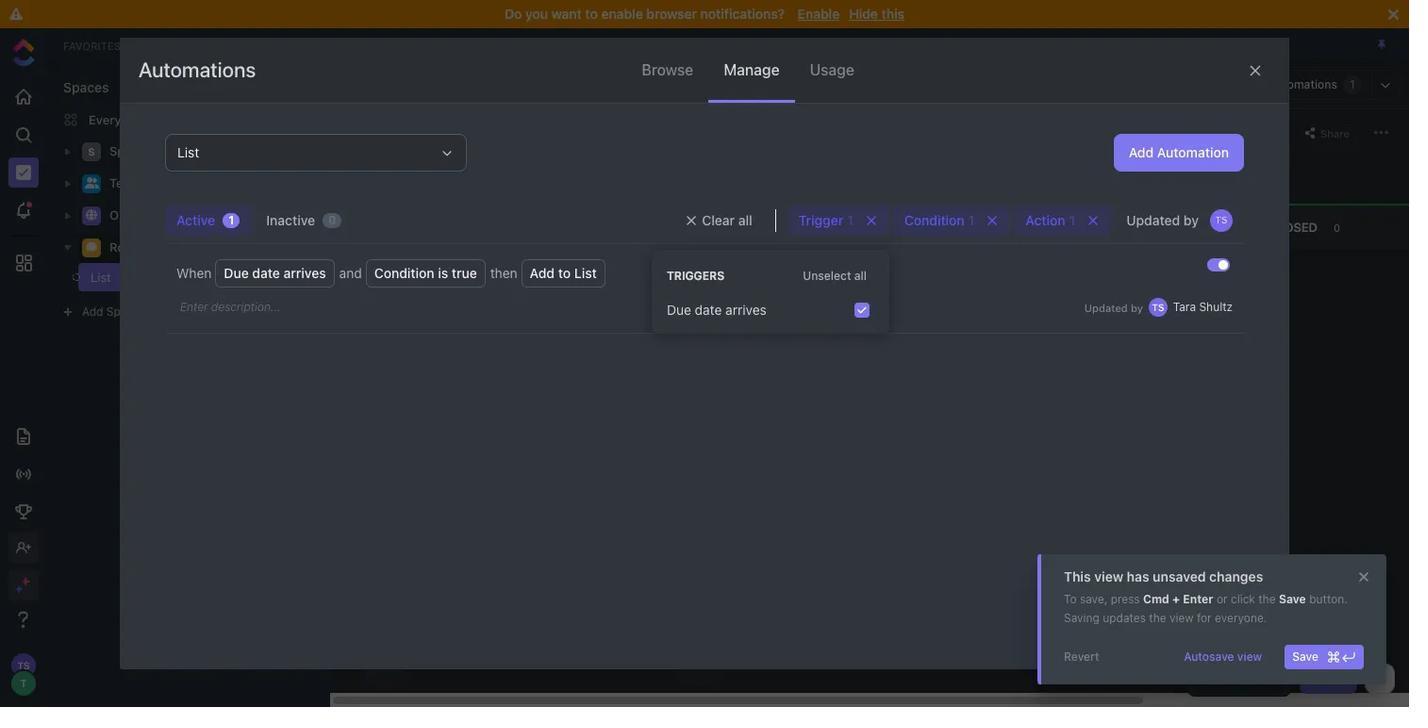 Task type: locate. For each thing, give the bounding box(es) containing it.
list link down rockstar
[[73, 263, 287, 292]]

e down o
[[377, 303, 390, 310]]

p up "d"
[[693, 340, 710, 349]]

1 horizontal spatial by
[[1131, 301, 1143, 314]]

assignees button
[[1208, 121, 1290, 144]]

list right the favorites
[[144, 37, 164, 51]]

0 right "inactive"
[[328, 213, 336, 227]]

0 down n on the top left
[[377, 333, 390, 340]]

0 horizontal spatial p
[[377, 296, 390, 303]]

view inside button
[[1238, 650, 1262, 664]]

s
[[693, 349, 710, 357]]

1 horizontal spatial all
[[854, 269, 867, 283]]

tara
[[1173, 300, 1196, 314]]

1 vertical spatial view
[[1170, 611, 1194, 625]]

due inside button
[[667, 302, 691, 318]]

5 up triggers
[[693, 224, 710, 232]]

updated by ts tara shultz
[[1085, 300, 1233, 314]]

observatory
[[109, 208, 182, 223]]

by right sorting
[[395, 166, 408, 180]]

1 vertical spatial 1
[[228, 213, 234, 227]]

globe image
[[86, 210, 97, 221]]

1 horizontal spatial the
[[1259, 592, 1276, 607]]

0 for redo
[[1061, 221, 1068, 233]]

everything
[[89, 112, 151, 127]]

p
[[377, 296, 390, 303], [693, 340, 710, 349]]

the right click
[[1259, 592, 1276, 607]]

automation
[[1157, 144, 1229, 160]]

1 horizontal spatial enter
[[1183, 592, 1214, 607]]

5 up c in the top of the page
[[693, 285, 710, 293]]

active
[[176, 212, 215, 228]]

1 vertical spatial save
[[1293, 650, 1319, 664]]

usage
[[810, 61, 855, 78]]

2 horizontal spatial view
[[1238, 650, 1262, 664]]

1 horizontal spatial due
[[667, 302, 691, 318]]

1 vertical spatial 5
[[693, 285, 710, 293]]

0 for blocked
[[827, 221, 834, 233]]

0 vertical spatial e
[[377, 303, 390, 310]]

0 vertical spatial 5
[[693, 224, 710, 232]]

1 vertical spatial add
[[530, 265, 555, 281]]

ts
[[1152, 302, 1164, 313]]

view down the +
[[1170, 611, 1194, 625]]

0 vertical spatial view
[[1095, 569, 1124, 585]]

due date arrives
[[224, 265, 326, 281], [667, 302, 767, 318]]

0 horizontal spatial due
[[224, 265, 249, 281]]

enter up for
[[1183, 592, 1214, 607]]

0 vertical spatial arrives
[[284, 265, 326, 281]]

add automation button
[[1114, 134, 1244, 172]]

0 vertical spatial space
[[109, 144, 146, 159]]

do you want to enable browser notifications? enable hide this
[[505, 6, 905, 22]]

1 horizontal spatial date
[[695, 302, 722, 318]]

clear all button
[[674, 206, 764, 236]]

task
[[1325, 672, 1350, 686]]

l up a at the top
[[693, 316, 710, 324]]

2 vertical spatial view
[[1238, 650, 1262, 664]]

due date arrives inside button
[[667, 302, 767, 318]]

estimate
[[455, 167, 497, 179]]

1
[[1350, 78, 1356, 92], [228, 213, 234, 227]]

1 right active
[[228, 213, 234, 227]]

by for sorting
[[395, 166, 408, 180]]

rockstar link
[[109, 233, 306, 263]]

this
[[1064, 569, 1091, 585]]

5
[[693, 224, 710, 232], [693, 285, 710, 293]]

1 vertical spatial by
[[1131, 301, 1143, 314]]

add
[[1129, 144, 1154, 160], [530, 265, 555, 281], [82, 305, 103, 319]]

0 horizontal spatial enter
[[180, 300, 208, 314]]

list link
[[135, 37, 173, 51], [73, 263, 287, 292]]

1 horizontal spatial due date arrives
[[667, 302, 767, 318]]

add down comment image
[[82, 305, 103, 319]]

tasks...
[[424, 125, 462, 139]]

list
[[144, 37, 164, 51], [574, 265, 597, 281], [91, 270, 111, 285], [436, 279, 452, 291]]

2 5 from the top
[[693, 285, 710, 293]]

0 horizontal spatial due date arrives
[[224, 265, 326, 281]]

add to list
[[530, 265, 597, 281]]

1 horizontal spatial automations
[[1269, 77, 1338, 92]]

the
[[1259, 592, 1276, 607], [1149, 611, 1167, 625]]

1 horizontal spatial view
[[1170, 611, 1194, 625]]

date inside due date arrives button
[[695, 302, 722, 318]]

1 horizontal spatial p
[[693, 340, 710, 349]]

browser
[[647, 6, 697, 22]]

l
[[693, 316, 710, 324], [693, 324, 710, 331]]

view
[[1095, 569, 1124, 585], [1170, 611, 1194, 625], [1238, 650, 1262, 664]]

2 vertical spatial add
[[82, 305, 103, 319]]

1 horizontal spatial arrives
[[726, 302, 767, 318]]

shultz
[[1199, 300, 1233, 314]]

1 vertical spatial due
[[667, 302, 691, 318]]

space down rockstar
[[106, 305, 140, 319]]

0 horizontal spatial all
[[738, 212, 753, 228]]

the down cmd
[[1149, 611, 1167, 625]]

0 horizontal spatial add
[[82, 305, 103, 319]]

due left o
[[667, 302, 691, 318]]

list right condition
[[436, 279, 452, 291]]

updated
[[1085, 301, 1128, 314]]

2 vertical spatial space
[[106, 305, 140, 319]]

time estimate
[[428, 167, 497, 179]]

None checkbox
[[855, 303, 870, 318]]

view up save, on the bottom of page
[[1095, 569, 1124, 585]]

a
[[693, 331, 710, 340]]

all for unselect all
[[854, 269, 867, 283]]

0 vertical spatial due date arrives
[[224, 265, 326, 281]]

or
[[1217, 592, 1228, 607]]

arrives left and
[[284, 265, 326, 281]]

2 horizontal spatial add
[[1129, 144, 1154, 160]]

space
[[109, 144, 146, 159], [144, 176, 180, 191], [106, 305, 140, 319]]

automations
[[139, 58, 256, 82], [1269, 77, 1338, 92]]

1 vertical spatial to
[[558, 265, 571, 281]]

arrives
[[284, 265, 326, 281], [726, 302, 767, 318]]

0 horizontal spatial automations
[[139, 58, 256, 82]]

1 vertical spatial p
[[693, 340, 710, 349]]

list right then
[[574, 265, 597, 281]]

to
[[585, 6, 598, 22], [558, 265, 571, 281]]

favorites
[[63, 39, 121, 51]]

all right unselect
[[854, 269, 867, 283]]

space up "observatory"
[[144, 176, 180, 191]]

1 vertical spatial arrives
[[726, 302, 767, 318]]

share
[[1321, 127, 1350, 139]]

team space
[[109, 176, 180, 191]]

due up enter description...
[[224, 265, 249, 281]]

0 horizontal spatial 1
[[228, 213, 234, 227]]

p up n on the top left
[[377, 296, 390, 303]]

1 vertical spatial enter
[[1183, 592, 1214, 607]]

arrives right o
[[726, 302, 767, 318]]

2
[[299, 271, 306, 283]]

d
[[693, 365, 710, 375]]

0 vertical spatial p
[[377, 296, 390, 303]]

1 5 from the top
[[693, 224, 710, 232]]

1 vertical spatial space
[[144, 176, 180, 191]]

by
[[395, 166, 408, 180], [1131, 301, 1143, 314]]

1 horizontal spatial to
[[585, 6, 598, 22]]

e down a at the top
[[693, 357, 710, 365]]

blocked
[[754, 219, 811, 234]]

time
[[428, 167, 452, 179]]

1 vertical spatial date
[[695, 302, 722, 318]]

button.
[[1310, 592, 1348, 607]]

view down everyone.
[[1238, 650, 1262, 664]]

e
[[377, 303, 390, 310], [693, 357, 710, 365]]

enter description...
[[180, 300, 281, 314]]

by for updated
[[1131, 301, 1143, 314]]

all right clear
[[738, 212, 753, 228]]

0 vertical spatial all
[[738, 212, 753, 228]]

automations up "share" button
[[1269, 77, 1338, 92]]

due date arrives up description...
[[224, 265, 326, 281]]

me
[[1185, 127, 1200, 139]]

to right want
[[585, 6, 598, 22]]

sorting
[[354, 166, 392, 180]]

revert
[[1064, 650, 1100, 664]]

0 vertical spatial add
[[1129, 144, 1154, 160]]

add right then
[[530, 265, 555, 281]]

0 right blocked
[[827, 221, 834, 233]]

date left "2"
[[252, 265, 280, 281]]

space up team
[[109, 144, 146, 159]]

add for add automation
[[1129, 144, 1154, 160]]

by left ts
[[1131, 301, 1143, 314]]

1 up "share" button
[[1350, 78, 1356, 92]]

0 vertical spatial to
[[585, 6, 598, 22]]

2 l from the top
[[693, 324, 710, 331]]

0 horizontal spatial e
[[377, 303, 390, 310]]

list link right the favorites
[[135, 37, 173, 51]]

enter down when
[[180, 300, 208, 314]]

0 horizontal spatial by
[[395, 166, 408, 180]]

1 vertical spatial due date arrives
[[667, 302, 767, 318]]

has
[[1127, 569, 1150, 585]]

add left automation at the right
[[1129, 144, 1154, 160]]

date up a at the top
[[695, 302, 722, 318]]

add for add space
[[82, 305, 103, 319]]

browse
[[642, 61, 694, 78]]

0 right redo at the top right of page
[[1061, 221, 1068, 233]]

due date arrives up a at the top
[[667, 302, 767, 318]]

0 horizontal spatial the
[[1149, 611, 1167, 625]]

0 horizontal spatial date
[[252, 265, 280, 281]]

when
[[176, 265, 212, 281]]

manage
[[724, 61, 780, 78]]

l down o
[[693, 324, 710, 331]]

changes
[[1210, 569, 1263, 585]]

1 horizontal spatial add
[[530, 265, 555, 281]]

automations up everything link
[[139, 58, 256, 82]]

0 right closed
[[1334, 221, 1341, 233]]

1 vertical spatial all
[[854, 269, 867, 283]]

0 vertical spatial by
[[395, 166, 408, 180]]

0 vertical spatial save
[[1279, 592, 1306, 607]]

add inside button
[[1129, 144, 1154, 160]]

by inside updated by ts tara shultz
[[1131, 301, 1143, 314]]

description...
[[211, 300, 281, 314]]

Search tasks... text field
[[384, 119, 541, 146]]

5 for 5 c o l l a p s e d
[[693, 285, 710, 293]]

view for autosave
[[1238, 650, 1262, 664]]

1 vertical spatial e
[[693, 357, 710, 365]]

save,
[[1080, 592, 1108, 607]]

do
[[505, 6, 522, 22]]

save left button.
[[1279, 592, 1306, 607]]

save down button.
[[1293, 650, 1319, 664]]

n
[[377, 310, 390, 318]]

add for add to list
[[530, 265, 555, 281]]

0 horizontal spatial view
[[1095, 569, 1124, 585]]

to right then
[[558, 265, 571, 281]]

0 vertical spatial 1
[[1350, 78, 1356, 92]]

1 horizontal spatial e
[[693, 357, 710, 365]]

0 vertical spatial due
[[224, 265, 249, 281]]



Task type: describe. For each thing, give the bounding box(es) containing it.
cmd
[[1143, 592, 1170, 607]]

trigger button
[[787, 206, 889, 236]]

this
[[882, 6, 905, 22]]

closed
[[1269, 219, 1318, 234]]

c
[[693, 297, 710, 306]]

autosave
[[1184, 650, 1234, 664]]

clear
[[702, 212, 735, 228]]

enable
[[798, 6, 840, 22]]

space inside "link"
[[109, 144, 146, 159]]

for
[[1197, 611, 1212, 625]]

0 for o p e n
[[377, 333, 390, 340]]

notifications?
[[701, 6, 785, 22]]

unselect all
[[803, 269, 867, 283]]

due date arrives button
[[659, 295, 882, 325]]

inactive
[[266, 212, 315, 228]]

want
[[552, 6, 582, 22]]

then
[[490, 265, 518, 281]]

0 vertical spatial the
[[1259, 592, 1276, 607]]

unselect all button
[[795, 265, 875, 288]]

search tasks...
[[384, 125, 462, 139]]

everything link
[[48, 105, 329, 135]]

revert button
[[1057, 645, 1107, 670]]

is
[[438, 265, 448, 281]]

sorting by
[[354, 166, 408, 180]]

you
[[526, 6, 548, 22]]

spaces
[[63, 79, 109, 95]]

1 horizontal spatial 1
[[1350, 78, 1356, 92]]

0 vertical spatial enter
[[180, 300, 208, 314]]

enable
[[601, 6, 643, 22]]

space for team space
[[144, 176, 180, 191]]

list down comment image
[[91, 270, 111, 285]]

user group image
[[84, 178, 99, 189]]

add automation
[[1129, 144, 1229, 160]]

unselect
[[803, 269, 851, 283]]

o p e n
[[377, 288, 390, 318]]

unsaved
[[1153, 569, 1206, 585]]

trigger
[[799, 212, 844, 228]]

share button
[[1299, 121, 1356, 144]]

me button
[[1165, 121, 1208, 144]]

this view has unsaved changes to save, press cmd + enter or click the save button. saving updates the view for everyone.
[[1064, 569, 1348, 625]]

team
[[109, 176, 141, 191]]

to
[[1064, 592, 1077, 607]]

5 c o l l a p s e d
[[693, 285, 710, 375]]

save inside this view has unsaved changes to save, press cmd + enter or click the save button. saving updates the view for everyone.
[[1279, 592, 1306, 607]]

true
[[452, 265, 477, 281]]

rockstar
[[109, 240, 161, 255]]

none checkbox inside due date arrives button
[[855, 303, 870, 318]]

search
[[384, 125, 421, 139]]

hide
[[849, 6, 878, 22]]

comment image
[[86, 242, 97, 253]]

space for add space
[[106, 305, 140, 319]]

and
[[339, 265, 362, 281]]

1 l from the top
[[693, 316, 710, 324]]

condition is true
[[374, 265, 477, 281]]

enter inside this view has unsaved changes to save, press cmd + enter or click the save button. saving updates the view for everyone.
[[1183, 592, 1214, 607]]

spaces link
[[48, 79, 109, 95]]

0 vertical spatial date
[[252, 265, 280, 281]]

trigger button
[[787, 206, 889, 236]]

press
[[1111, 592, 1140, 607]]

1 vertical spatial list link
[[73, 263, 287, 292]]

condition
[[374, 265, 435, 281]]

0 horizontal spatial arrives
[[284, 265, 326, 281]]

autosave view
[[1184, 650, 1262, 664]]

o
[[693, 306, 710, 316]]

redo
[[1011, 219, 1045, 234]]

arrives inside button
[[726, 302, 767, 318]]

view for this
[[1095, 569, 1124, 585]]

+
[[1173, 592, 1180, 607]]

everyone.
[[1215, 611, 1267, 625]]

0 horizontal spatial to
[[558, 265, 571, 281]]

team space link
[[109, 169, 306, 199]]

updates
[[1103, 611, 1146, 625]]

save inside save button
[[1293, 650, 1319, 664]]

all for clear all
[[738, 212, 753, 228]]

saving
[[1064, 611, 1100, 625]]

observatory link
[[109, 201, 306, 231]]

5 for 5
[[693, 224, 710, 232]]

assignees
[[1230, 127, 1282, 139]]

space link
[[109, 137, 306, 167]]

0 for closed
[[1334, 221, 1341, 233]]

0 vertical spatial list link
[[135, 37, 173, 51]]

triggers
[[667, 269, 725, 283]]

save button
[[1285, 645, 1364, 670]]

clear all
[[702, 212, 753, 228]]

autosave view button
[[1177, 645, 1270, 670]]

o
[[377, 288, 390, 296]]

click
[[1231, 592, 1256, 607]]

1 vertical spatial the
[[1149, 611, 1167, 625]]



Task type: vqa. For each thing, say whether or not it's contained in the screenshot.
Show More
no



